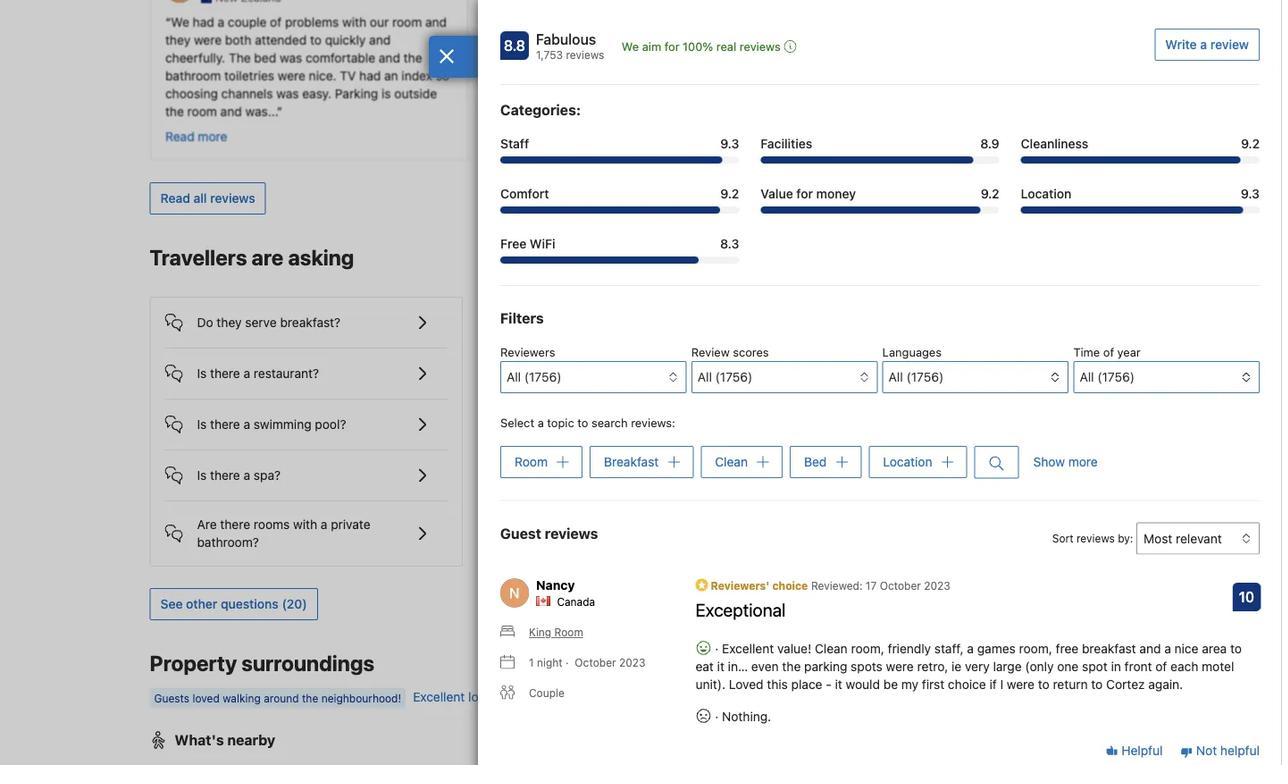 Task type: describe. For each thing, give the bounding box(es) containing it.
couple
[[227, 15, 266, 30]]

see for see other questions (20)
[[160, 597, 183, 611]]

the left pet
[[576, 315, 594, 330]]

were up easy.
[[277, 68, 305, 83]]

9.2 for value for money
[[981, 186, 1000, 201]]

life
[[622, 15, 639, 30]]

1 horizontal spatial read more
[[497, 58, 559, 72]]

reviewed: 17 october 2023
[[812, 579, 951, 592]]

2 room, from the left
[[1019, 641, 1053, 656]]

wifi
[[530, 236, 556, 251]]

read all reviews
[[160, 191, 255, 206]]

with inside " we had a couple of problems with our room and they were both attended to quickly and cheerfully.  the bed was comfortable and the bathroom toiletries were nice.  tv had an index so choosing channels was easy.  parking is outside the room and was...
[[342, 15, 366, 30]]

staff
[[501, 136, 529, 151]]

write a review button
[[1155, 29, 1260, 61]]

stayed
[[919, 15, 957, 30]]

free
[[501, 236, 527, 251]]

rated fabulous element
[[536, 29, 605, 50]]

we aim for 100% real reviews
[[622, 40, 781, 53]]

reviews right all
[[210, 191, 255, 206]]

(1756) for time of year
[[1098, 370, 1135, 384]]

languages
[[883, 345, 942, 359]]

(1756) for review scores
[[716, 370, 753, 384]]

rooms?
[[668, 468, 710, 483]]

travellers
[[150, 245, 247, 270]]

eat
[[696, 659, 714, 674]]

0 horizontal spatial october
[[575, 656, 616, 669]]

1 vertical spatial policy?
[[632, 519, 672, 534]]

and up "close" icon
[[425, 15, 447, 30]]

staff 9.3 meter
[[501, 156, 739, 164]]

attended
[[254, 33, 306, 47]]

our inside best place we stayed on our road trip. excellent value for money, great location, comfortable. fun games room. shout out to steve for his awesome customer service.
[[979, 15, 998, 30]]

comfort 9.2 meter
[[501, 206, 739, 214]]

travellers are asking
[[150, 245, 354, 270]]

0 vertical spatial choice
[[773, 579, 808, 592]]

cortez
[[1107, 677, 1145, 692]]

more inside button
[[1069, 455, 1098, 469]]

the inside the "excellent value! clean room, friendly staff, a games room, free breakfast and a nice area to eat it in… even the parking spots were retro, ie very large (only one spot in front of each motel unit). loved this place - it would be my first choice if i were to return to cortez again."
[[782, 659, 801, 674]]

comfortable
[[305, 51, 375, 65]]

cheerfully.
[[165, 51, 225, 65]]

would
[[846, 677, 880, 692]]

shout
[[908, 51, 942, 65]]

our inside " we had a couple of problems with our room and they were both attended to quickly and cheerfully.  the bed was comfortable and the bathroom toiletries were nice.  tv had an index so choosing channels was easy.  parking is outside the room and was...
[[370, 15, 389, 30]]

for up room.
[[864, 33, 880, 47]]

a inside are there rooms with a private bathroom?
[[321, 517, 328, 532]]

see for see availability
[[1034, 657, 1057, 672]]

fi
[[618, 519, 628, 534]]

there for is there a spa?
[[210, 468, 240, 483]]

a right ask
[[958, 428, 965, 442]]

can i park there?
[[532, 417, 630, 432]]

comfort
[[501, 186, 549, 201]]

to right area
[[1231, 641, 1242, 656]]

and up is
[[378, 51, 400, 65]]

is for is there a spa?
[[197, 468, 207, 483]]

a up very
[[967, 641, 974, 656]]

there for are there non-smoking rooms?
[[555, 468, 585, 483]]

is there a swimming pool?
[[197, 417, 346, 432]]

pet
[[598, 315, 617, 330]]

this
[[767, 677, 788, 692]]

0 horizontal spatial location
[[883, 455, 933, 469]]

be
[[884, 677, 898, 692]]

0 vertical spatial read
[[497, 58, 527, 72]]

scored 10 element
[[1233, 583, 1262, 611]]

is for is there a swimming pool?
[[197, 417, 207, 432]]

value for money 9.2 meter
[[761, 206, 1000, 214]]

(only
[[1026, 659, 1054, 674]]

and down channels at the left top
[[220, 104, 242, 119]]

reviews right the 'guest'
[[545, 525, 598, 541]]

10
[[1239, 588, 1255, 605]]

all (1756) for review scores
[[698, 370, 753, 384]]

rooms for balcony?
[[589, 366, 625, 381]]

excellent inside the "excellent value! clean room, friendly staff, a games room, free breakfast and a nice area to eat it in… even the parking spots were retro, ie very large (only one spot in front of each motel unit). loved this place - it would be my first choice if i were to return to cortez again."
[[722, 641, 774, 656]]

room.
[[872, 51, 905, 65]]

not helpful
[[1193, 743, 1260, 758]]

for left the "his"
[[1019, 51, 1035, 65]]

0 vertical spatial it
[[717, 659, 725, 674]]

i inside the "excellent value! clean room, friendly staff, a games room, free breakfast and a nice area to eat it in… even the parking spots were retro, ie very large (only one spot in front of each motel unit). loved this place - it would be my first choice if i were to return to cortez again."
[[1001, 677, 1004, 692]]

year
[[1118, 345, 1141, 359]]

have
[[868, 474, 895, 489]]

ask a question button
[[922, 419, 1030, 451]]

large
[[993, 659, 1022, 674]]

very
[[503, 15, 529, 30]]

value!
[[778, 641, 812, 656]]

we for we have an instant answer to most questions
[[846, 474, 865, 489]]

breakfast
[[1082, 641, 1137, 656]]

quickly
[[325, 33, 365, 47]]

categories:
[[501, 101, 581, 118]]

clean inside the "excellent value! clean room, friendly staff, a games room, free breakfast and a nice area to eat it in… even the parking spots were retro, ie very large (only one spot in front of each motel unit). loved this place - it would be my first choice if i were to return to cortez again."
[[815, 641, 848, 656]]

(20)
[[282, 597, 307, 611]]

" for grassy
[[580, 33, 586, 47]]

i inside button
[[558, 417, 561, 432]]

fun
[[1091, 33, 1112, 47]]

to down (only
[[1038, 677, 1050, 692]]

ie
[[952, 659, 962, 674]]

with for are there rooms with a balcony?
[[628, 366, 652, 381]]

what's nearby
[[175, 732, 275, 749]]

0 vertical spatial read more button
[[497, 56, 559, 74]]

and right the 'quickly'
[[369, 33, 390, 47]]

what's the wi-fi policy?
[[532, 519, 672, 534]]

1 vertical spatial was
[[276, 86, 299, 101]]

balcony?
[[666, 366, 717, 381]]

1 vertical spatial an
[[898, 474, 912, 489]]

there for are there rooms with a balcony?
[[555, 366, 585, 381]]

what's for what's nearby
[[175, 732, 224, 749]]

reviews inside 'fabulous 1,753 reviews'
[[566, 48, 605, 61]]

spa?
[[254, 468, 281, 483]]

steve
[[983, 51, 1015, 65]]

pool?
[[315, 417, 346, 432]]

best
[[836, 15, 861, 30]]

retro,
[[918, 659, 949, 674]]

write
[[1166, 37, 1197, 52]]

1 horizontal spatial 2023
[[924, 579, 951, 592]]

looking?
[[959, 375, 1030, 396]]

the up index
[[403, 51, 422, 65]]

if
[[990, 677, 997, 692]]

to right topic
[[578, 416, 589, 429]]

restaurant?
[[254, 366, 319, 381]]

1 vertical spatial ·
[[566, 656, 569, 669]]

1 vertical spatial had
[[359, 68, 381, 83]]

area
[[1202, 641, 1227, 656]]

1 night · october 2023
[[529, 656, 646, 669]]

the left the wi-
[[576, 519, 594, 534]]

filter reviews region
[[501, 307, 1260, 393]]

all (1756) for time of year
[[1080, 370, 1135, 384]]

what's for what's the pet policy?
[[532, 315, 572, 330]]

one
[[1058, 659, 1079, 674]]

0 horizontal spatial clean
[[715, 455, 748, 469]]

spot
[[1082, 659, 1108, 674]]

do
[[197, 315, 213, 330]]

the inside the " very pleasant social life in the evening around a grassy square.
[[656, 15, 674, 30]]

still
[[923, 375, 955, 396]]

is for is there a restaurant?
[[197, 366, 207, 381]]

this is a carousel with rotating slides. it displays featured reviews of the property. use next and previous buttons to navigate. region
[[135, 0, 1147, 168]]

evening
[[678, 15, 723, 30]]

questions inside the see other questions (20) button
[[221, 597, 279, 611]]

they inside " we had a couple of problems with our room and they were both attended to quickly and cheerfully.  the bed was comfortable and the bathroom toiletries were nice.  tv had an index so choosing channels was easy.  parking is outside the room and was...
[[165, 33, 190, 47]]

the
[[228, 51, 250, 65]]

best place we stayed on our road trip. excellent value for money, great location, comfortable. fun games room. shout out to steve for his awesome customer service.
[[830, 15, 1112, 83]]

0 horizontal spatial room
[[187, 104, 217, 119]]

all for time of year
[[1080, 370, 1095, 384]]

scored 8.8 element
[[501, 31, 529, 60]]

0 vertical spatial was
[[279, 51, 302, 65]]

problems
[[285, 15, 339, 30]]

we inside " we had a couple of problems with our room and they were both attended to quickly and cheerfully.  the bed was comfortable and the bathroom toiletries were nice.  tv had an index so choosing channels was easy.  parking is outside the room and was...
[[171, 15, 189, 30]]

around
[[726, 15, 767, 30]]

both
[[225, 33, 251, 47]]

reviewed:
[[812, 579, 863, 592]]

all (1756) for languages
[[889, 370, 944, 384]]

are for are there non-smoking rooms?
[[532, 468, 552, 483]]

nancy
[[536, 577, 575, 592]]

they inside do they serve breakfast? "button"
[[217, 315, 242, 330]]

a left topic
[[538, 416, 544, 429]]

value
[[761, 186, 793, 201]]

see availability
[[1034, 657, 1122, 672]]

to inside best place we stayed on our road trip. excellent value for money, great location, comfortable. fun games room. shout out to steve for his awesome customer service.
[[968, 51, 980, 65]]

0 horizontal spatial read more button
[[165, 128, 227, 146]]

a right write
[[1201, 37, 1208, 52]]

· for · nothing.
[[715, 709, 719, 724]]

excellent inside best place we stayed on our road trip. excellent value for money, great location, comfortable. fun games room. shout out to steve for his awesome customer service.
[[1057, 15, 1109, 30]]

availability
[[1060, 657, 1122, 672]]

to left most
[[1003, 474, 1014, 489]]

are
[[252, 245, 284, 270]]

king
[[529, 626, 552, 638]]

reviews left by:
[[1077, 532, 1115, 545]]

was...
[[245, 104, 277, 119]]

are for are there rooms with a private bathroom?
[[197, 517, 217, 532]]

very
[[965, 659, 990, 674]]

1 horizontal spatial more
[[530, 58, 559, 72]]

choice inside the "excellent value! clean room, friendly staff, a games room, free breakfast and a nice area to eat it in… even the parking spots were retro, ie very large (only one spot in front of each motel unit). loved this place - it would be my first choice if i were to return to cortez again."
[[948, 677, 987, 692]]



Task type: locate. For each thing, give the bounding box(es) containing it.
a left restaurant? at top left
[[244, 366, 250, 381]]

great
[[928, 33, 958, 47]]

rooms inside "button"
[[589, 366, 625, 381]]

had
[[192, 15, 214, 30], [359, 68, 381, 83]]

0 horizontal spatial room,
[[851, 641, 885, 656]]

of inside " we had a couple of problems with our room and they were both attended to quickly and cheerfully.  the bed was comfortable and the bathroom toiletries were nice.  tv had an index so choosing channels was easy.  parking is outside the room and was...
[[270, 15, 281, 30]]

1 horizontal spatial see
[[1034, 657, 1057, 672]]

0 horizontal spatial we
[[171, 15, 189, 30]]

more down square.
[[530, 58, 559, 72]]

1 all (1756) button from the left
[[501, 361, 687, 393]]

0 horizontal spatial place
[[792, 677, 823, 692]]

they up cheerfully.
[[165, 33, 190, 47]]

fabulous
[[536, 31, 596, 48]]

0 horizontal spatial choice
[[773, 579, 808, 592]]

see left one
[[1034, 657, 1057, 672]]

1 vertical spatial are
[[532, 468, 552, 483]]

4 all (1756) from the left
[[1080, 370, 1135, 384]]

0 vertical spatial place
[[865, 15, 896, 30]]

2023 left eat
[[619, 656, 646, 669]]

1 vertical spatial rooms
[[254, 517, 290, 532]]

1 horizontal spatial room
[[555, 626, 584, 638]]

0 vertical spatial had
[[192, 15, 214, 30]]

question
[[968, 428, 1020, 442]]

facilities 8.9 meter
[[761, 156, 1000, 164]]

place inside the "excellent value! clean room, friendly staff, a games room, free breakfast and a nice area to eat it in… even the parking spots were retro, ie very large (only one spot in front of each motel unit). loved this place - it would be my first choice if i were to return to cortez again."
[[792, 677, 823, 692]]

0 vertical spatial room
[[392, 15, 422, 30]]

facilities
[[761, 136, 813, 151]]

king room
[[529, 626, 584, 638]]

outside
[[394, 86, 437, 101]]

an right the have
[[898, 474, 912, 489]]

1 vertical spatial excellent
[[722, 641, 774, 656]]

0 horizontal spatial 2023
[[619, 656, 646, 669]]

a inside the " very pleasant social life in the evening around a grassy square.
[[770, 15, 777, 30]]

not helpful button
[[1181, 742, 1260, 760]]

an inside " we had a couple of problems with our room and they were both attended to quickly and cheerfully.  the bed was comfortable and the bathroom toiletries were nice.  tv had an index so choosing channels was easy.  parking is outside the room and was...
[[384, 68, 398, 83]]

all (1756) for reviewers
[[507, 370, 562, 384]]

1 horizontal spatial october
[[880, 579, 921, 592]]

excellent value! clean room, friendly staff, a games room, free breakfast and a nice area to eat it in… even the parking spots were retro, ie very large (only one spot in front of each motel unit). loved this place - it would be my first choice if i were to return to cortez again.
[[696, 641, 1242, 692]]

all (1756) button for review scores
[[692, 361, 878, 393]]

park
[[565, 417, 590, 432]]

0 vertical spatial what's
[[532, 315, 572, 330]]

smoking
[[616, 468, 665, 483]]

show more
[[1034, 455, 1098, 469]]

is inside is there a restaurant? button
[[197, 366, 207, 381]]

do they serve breakfast?
[[197, 315, 341, 330]]

with up the 'quickly'
[[342, 15, 366, 30]]

3 all from the left
[[889, 370, 903, 384]]

1 horizontal spatial had
[[359, 68, 381, 83]]

1 horizontal spatial it
[[835, 677, 843, 692]]

all (1756) down reviewers
[[507, 370, 562, 384]]

(1756) down time of year
[[1098, 370, 1135, 384]]

in inside the "excellent value! clean room, friendly staff, a games room, free breakfast and a nice area to eat it in… even the parking spots were retro, ie very large (only one spot in front of each motel unit). loved this place - it would be my first choice if i were to return to cortez again."
[[1111, 659, 1122, 674]]

3 all (1756) from the left
[[889, 370, 944, 384]]

the up aim
[[656, 15, 674, 30]]

topic
[[547, 416, 574, 429]]

choice left reviewed:
[[773, 579, 808, 592]]

all (1756) button
[[501, 361, 687, 393], [692, 361, 878, 393], [883, 361, 1069, 393], [1074, 361, 1260, 393]]

there for are there rooms with a private bathroom?
[[220, 517, 250, 532]]

i right if
[[1001, 677, 1004, 692]]

2 vertical spatial with
[[293, 517, 317, 532]]

3 is from the top
[[197, 468, 207, 483]]

(1756) down reviewers
[[525, 370, 562, 384]]

(1756) down review scores
[[716, 370, 753, 384]]

4 (1756) from the left
[[1098, 370, 1135, 384]]

the down value!
[[782, 659, 801, 674]]

policy? right fi
[[632, 519, 672, 534]]

1 vertical spatial clean
[[815, 641, 848, 656]]

review categories element
[[501, 99, 581, 121]]

rooms for private
[[254, 517, 290, 532]]

0 horizontal spatial room
[[515, 455, 548, 469]]

other
[[186, 597, 218, 611]]

9.2 for comfort
[[721, 186, 739, 201]]

serve
[[245, 315, 277, 330]]

property
[[150, 651, 237, 676]]

-
[[826, 677, 832, 692]]

1 " from the left
[[165, 15, 171, 30]]

" for and
[[277, 104, 282, 119]]

see availability button
[[1024, 649, 1133, 681]]

2 is from the top
[[197, 417, 207, 432]]

there up is there a spa? in the bottom left of the page
[[210, 417, 240, 432]]

sort
[[1053, 532, 1074, 545]]

1 vertical spatial location
[[883, 455, 933, 469]]

do they serve breakfast? button
[[165, 298, 448, 333]]

choice down very
[[948, 677, 987, 692]]

" inside the " very pleasant social life in the evening around a grassy square.
[[497, 15, 503, 30]]

games up large
[[978, 641, 1016, 656]]

we
[[171, 15, 189, 30], [622, 40, 639, 53], [846, 474, 865, 489]]

see inside button
[[1034, 657, 1057, 672]]

are there rooms with a private bathroom? button
[[165, 501, 448, 552]]

more down choosing
[[197, 129, 227, 144]]

were down large
[[1007, 677, 1035, 692]]

0 vertical spatial read more
[[497, 58, 559, 72]]

0 horizontal spatial i
[[558, 417, 561, 432]]

2 vertical spatial of
[[1156, 659, 1168, 674]]

is there a swimming pool? button
[[165, 400, 448, 435]]

" up cheerfully.
[[165, 15, 171, 30]]

0 vertical spatial 9.3
[[721, 136, 739, 151]]

more
[[530, 58, 559, 72], [197, 129, 227, 144], [1069, 455, 1098, 469]]

1 horizontal spatial i
[[1001, 677, 1004, 692]]

read more down choosing
[[165, 129, 227, 144]]

1 vertical spatial of
[[1104, 345, 1115, 359]]

all (1756) down time of year
[[1080, 370, 1135, 384]]

1 vertical spatial room
[[555, 626, 584, 638]]

helpful
[[1221, 743, 1260, 758]]

" for we
[[165, 15, 171, 30]]

are there rooms with a balcony? button
[[500, 349, 783, 384]]

we left aim
[[622, 40, 639, 53]]

1 horizontal spatial read more button
[[497, 56, 559, 74]]

1 horizontal spatial "
[[580, 33, 586, 47]]

unit).
[[696, 677, 726, 692]]

2 vertical spatial more
[[1069, 455, 1098, 469]]

all (1756)
[[507, 370, 562, 384], [698, 370, 753, 384], [889, 370, 944, 384], [1080, 370, 1135, 384]]

1 vertical spatial 2023
[[619, 656, 646, 669]]

all (1756) button for reviewers
[[501, 361, 687, 393]]

select
[[501, 416, 535, 429]]

for right value
[[797, 186, 813, 201]]

1 horizontal spatial we
[[622, 40, 639, 53]]

2 all (1756) button from the left
[[692, 361, 878, 393]]

0 vertical spatial policy?
[[620, 315, 661, 330]]

is there a restaurant?
[[197, 366, 319, 381]]

staff,
[[935, 641, 964, 656]]

what's left nearby
[[175, 732, 224, 749]]

2 all (1756) from the left
[[698, 370, 753, 384]]

3 all (1756) button from the left
[[883, 361, 1069, 393]]

0 vertical spatial questions
[[1050, 474, 1106, 489]]

is up is there a spa? in the bottom left of the page
[[197, 417, 207, 432]]

9.2
[[1242, 136, 1260, 151], [721, 186, 739, 201], [981, 186, 1000, 201]]

2 (1756) from the left
[[716, 370, 753, 384]]

clean
[[715, 455, 748, 469], [815, 641, 848, 656]]

october right night
[[575, 656, 616, 669]]

2 vertical spatial we
[[846, 474, 865, 489]]

was down attended
[[279, 51, 302, 65]]

2 horizontal spatial 9.2
[[1242, 136, 1260, 151]]

money,
[[883, 33, 924, 47]]

1 is from the top
[[197, 366, 207, 381]]

0 vertical spatial with
[[342, 15, 366, 30]]

read down choosing
[[165, 129, 194, 144]]

2 " from the left
[[497, 15, 503, 30]]

1 horizontal spatial questions
[[1050, 474, 1106, 489]]

1 horizontal spatial our
[[979, 15, 998, 30]]

in inside the " very pleasant social life in the evening around a grassy square.
[[642, 15, 652, 30]]

a left swimming
[[244, 417, 250, 432]]

0 horizontal spatial in
[[642, 15, 652, 30]]

games inside the "excellent value! clean room, friendly staff, a games room, free breakfast and a nice area to eat it in… even the parking spots were retro, ie very large (only one spot in front of each motel unit). loved this place - it would be my first choice if i were to return to cortez again."
[[978, 641, 1016, 656]]

with for are there rooms with a private bathroom?
[[293, 517, 317, 532]]

rooms inside are there rooms with a private bathroom?
[[254, 517, 290, 532]]

1 vertical spatial we
[[622, 40, 639, 53]]

4 all (1756) button from the left
[[1074, 361, 1260, 393]]

2 horizontal spatial "
[[931, 68, 937, 83]]

0 horizontal spatial they
[[165, 33, 190, 47]]

to down problems
[[310, 33, 321, 47]]

in
[[642, 15, 652, 30], [1111, 659, 1122, 674]]

are there rooms with a balcony?
[[532, 366, 717, 381]]

1 horizontal spatial of
[[1104, 345, 1115, 359]]

" for very
[[497, 15, 503, 30]]

new zealand image
[[201, 0, 211, 4]]

0 vertical spatial ·
[[712, 641, 722, 656]]

a left nice
[[1165, 641, 1172, 656]]

· left nothing.
[[715, 709, 719, 724]]

with inside are there rooms with a private bathroom?
[[293, 517, 317, 532]]

1 our from the left
[[370, 15, 389, 30]]

reviewers
[[501, 345, 555, 359]]

they right do
[[217, 315, 242, 330]]

by:
[[1118, 532, 1134, 545]]

choosing
[[165, 86, 218, 101]]

0 horizontal spatial had
[[192, 15, 214, 30]]

·
[[712, 641, 722, 656], [566, 656, 569, 669], [715, 709, 719, 724]]

road
[[1001, 15, 1027, 30]]

loved
[[729, 677, 764, 692]]

were up be
[[886, 659, 914, 674]]

2 our from the left
[[979, 15, 998, 30]]

1 horizontal spatial location
[[1021, 186, 1072, 201]]

is there a restaurant? button
[[165, 349, 448, 384]]

room
[[515, 455, 548, 469], [555, 626, 584, 638]]

more right show
[[1069, 455, 1098, 469]]

1 vertical spatial more
[[197, 129, 227, 144]]

1 vertical spatial choice
[[948, 677, 987, 692]]

are
[[532, 366, 552, 381], [532, 468, 552, 483], [197, 517, 217, 532]]

there inside "button"
[[555, 366, 585, 381]]

0 vertical spatial are
[[532, 366, 552, 381]]

toiletries
[[224, 68, 274, 83]]

breakfast
[[604, 455, 659, 469]]

all (1756) button for languages
[[883, 361, 1069, 393]]

1 horizontal spatial they
[[217, 315, 242, 330]]

0 vertical spatial location
[[1021, 186, 1072, 201]]

1 (1756) from the left
[[525, 370, 562, 384]]

see inside button
[[160, 597, 183, 611]]

channels
[[221, 86, 273, 101]]

time
[[1074, 345, 1101, 359]]

all for languages
[[889, 370, 903, 384]]

a inside " we had a couple of problems with our room and they were both attended to quickly and cheerfully.  the bed was comfortable and the bathroom toiletries were nice.  tv had an index so choosing channels was easy.  parking is outside the room and was...
[[217, 15, 224, 30]]

· for ·
[[712, 641, 722, 656]]

my
[[902, 677, 919, 692]]

are down reviewers
[[532, 366, 552, 381]]

most
[[1018, 474, 1047, 489]]

reviews
[[740, 40, 781, 53], [566, 48, 605, 61], [210, 191, 255, 206], [545, 525, 598, 541], [1077, 532, 1115, 545]]

games inside best place we stayed on our road trip. excellent value for money, great location, comfortable. fun games room. shout out to steve for his awesome customer service.
[[830, 51, 868, 65]]

2023
[[924, 579, 951, 592], [619, 656, 646, 669]]

0 vertical spatial an
[[384, 68, 398, 83]]

" inside " we had a couple of problems with our room and they were both attended to quickly and cheerfully.  the bed was comfortable and the bathroom toiletries were nice.  tv had an index so choosing channels was easy.  parking is outside the room and was...
[[165, 15, 171, 30]]

(1756) for languages
[[907, 370, 944, 384]]

trip.
[[1030, 15, 1053, 30]]

are inside "button"
[[532, 366, 552, 381]]

1 horizontal spatial an
[[898, 474, 912, 489]]

3 (1756) from the left
[[907, 370, 944, 384]]

of up attended
[[270, 15, 281, 30]]

all (1756) button up ask a question on the right bottom of the page
[[883, 361, 1069, 393]]

there down do
[[210, 366, 240, 381]]

room down choosing
[[187, 104, 217, 119]]

0 vertical spatial clean
[[715, 455, 748, 469]]

clean up parking
[[815, 641, 848, 656]]

1 horizontal spatial room
[[392, 15, 422, 30]]

are inside are there rooms with a private bathroom?
[[197, 517, 217, 532]]

and up front
[[1140, 641, 1161, 656]]

0 horizontal spatial more
[[197, 129, 227, 144]]

it
[[717, 659, 725, 674], [835, 677, 843, 692]]

rooms up bathroom?
[[254, 517, 290, 532]]

0 vertical spatial rooms
[[589, 366, 625, 381]]

1 vertical spatial 9.3
[[1241, 186, 1260, 201]]

of up again.
[[1156, 659, 1168, 674]]

parking
[[805, 659, 848, 674]]

on
[[961, 15, 975, 30]]

all down time
[[1080, 370, 1095, 384]]

0 horizontal spatial questions
[[221, 597, 279, 611]]

1 room, from the left
[[851, 641, 885, 656]]

2 vertical spatial read
[[160, 191, 190, 206]]

it right eat
[[717, 659, 725, 674]]

0 horizontal spatial it
[[717, 659, 725, 674]]

1,753
[[536, 48, 563, 61]]

friendly
[[888, 641, 931, 656]]

i right can
[[558, 417, 561, 432]]

location down the cleanliness on the top of page
[[1021, 186, 1072, 201]]

2 all from the left
[[698, 370, 712, 384]]

are there rooms with a private bathroom?
[[197, 517, 371, 550]]

return
[[1053, 677, 1088, 692]]

there inside button
[[555, 468, 585, 483]]

again.
[[1149, 677, 1184, 692]]

were up cheerfully.
[[193, 33, 221, 47]]

october right the 17
[[880, 579, 921, 592]]

square.
[[539, 33, 580, 47]]

bed
[[254, 51, 276, 65]]

2 horizontal spatial we
[[846, 474, 865, 489]]

there inside are there rooms with a private bathroom?
[[220, 517, 250, 532]]

close image
[[439, 49, 455, 63]]

1 horizontal spatial games
[[978, 641, 1016, 656]]

for right aim
[[665, 40, 680, 53]]

we for we aim for 100% real reviews
[[622, 40, 639, 53]]

is inside is there a swimming pool? button
[[197, 417, 207, 432]]

a right the around
[[770, 15, 777, 30]]

0 vertical spatial more
[[530, 58, 559, 72]]

spots
[[851, 659, 883, 674]]

review
[[1211, 37, 1250, 52]]

review
[[692, 345, 730, 359]]

0 vertical spatial october
[[880, 579, 921, 592]]

place inside best place we stayed on our road trip. excellent value for money, great location, comfortable. fun games room. shout out to steve for his awesome customer service.
[[865, 15, 896, 30]]

1 horizontal spatial 9.3
[[1241, 186, 1260, 201]]

location 9.3 meter
[[1021, 206, 1260, 214]]

1 all (1756) from the left
[[507, 370, 562, 384]]

1 vertical spatial see
[[1034, 657, 1057, 672]]

a left spa? at the left of page
[[244, 468, 250, 483]]

9.3 for staff
[[721, 136, 739, 151]]

his
[[1038, 51, 1055, 65]]

2 vertical spatial "
[[277, 104, 282, 119]]

what's for what's the wi-fi policy?
[[532, 519, 572, 534]]

to down spot
[[1092, 677, 1103, 692]]

1 horizontal spatial 9.2
[[981, 186, 1000, 201]]

was left easy.
[[276, 86, 299, 101]]

1 all from the left
[[507, 370, 521, 384]]

reviews down the around
[[740, 40, 781, 53]]

comfortable.
[[1014, 33, 1087, 47]]

of
[[270, 15, 281, 30], [1104, 345, 1115, 359], [1156, 659, 1168, 674]]

1 horizontal spatial rooms
[[589, 366, 625, 381]]

sort reviews by:
[[1053, 532, 1134, 545]]

1 horizontal spatial excellent
[[1057, 15, 1109, 30]]

we up cheerfully.
[[171, 15, 189, 30]]

all (1756) button for time of year
[[1074, 361, 1260, 393]]

0 vertical spatial "
[[580, 33, 586, 47]]

with left private
[[293, 517, 317, 532]]

still looking?
[[923, 375, 1030, 396]]

we inside button
[[622, 40, 639, 53]]

games down value
[[830, 51, 868, 65]]

in down "breakfast"
[[1111, 659, 1122, 674]]

we aim for 100% real reviews button
[[622, 38, 797, 55]]

what's up reviewers
[[532, 315, 572, 330]]

0 horizontal spatial 9.3
[[721, 136, 739, 151]]

all for review scores
[[698, 370, 712, 384]]

1 vertical spatial read more button
[[165, 128, 227, 146]]

see left 'other'
[[160, 597, 183, 611]]

the down choosing
[[165, 104, 184, 119]]

and inside the "excellent value! clean room, friendly staff, a games room, free breakfast and a nice area to eat it in… even the parking spots were retro, ie very large (only one spot in front of each motel unit). loved this place - it would be my first choice if i were to return to cortez again."
[[1140, 641, 1161, 656]]

1 vertical spatial "
[[931, 68, 937, 83]]

0 vertical spatial i
[[558, 417, 561, 432]]

location up the have
[[883, 455, 933, 469]]

with up "can i park there?" button
[[628, 366, 652, 381]]

policy? right pet
[[620, 315, 661, 330]]

an up is
[[384, 68, 398, 83]]

is inside "is there a spa?" button
[[197, 468, 207, 483]]

to right the out
[[968, 51, 980, 65]]

to inside " we had a couple of problems with our room and they were both attended to quickly and cheerfully.  the bed was comfortable and the bathroom toiletries were nice.  tv had an index so choosing channels was easy.  parking is outside the room and was...
[[310, 33, 321, 47]]

read more button
[[497, 56, 559, 74], [165, 128, 227, 146]]

9.2 for cleanliness
[[1242, 136, 1260, 151]]

index
[[401, 68, 432, 83]]

(1756) down the languages
[[907, 370, 944, 384]]

is left spa? at the left of page
[[197, 468, 207, 483]]

there for is there a swimming pool?
[[210, 417, 240, 432]]

a left balcony?
[[656, 366, 662, 381]]

all for reviewers
[[507, 370, 521, 384]]

0 horizontal spatial games
[[830, 51, 868, 65]]

is down do
[[197, 366, 207, 381]]

1 vertical spatial it
[[835, 677, 843, 692]]

1 vertical spatial in
[[1111, 659, 1122, 674]]

of left year
[[1104, 345, 1115, 359]]

aim
[[642, 40, 662, 53]]

" up grassy
[[497, 15, 503, 30]]

of inside the "excellent value! clean room, friendly staff, a games room, free breakfast and a nice area to eat it in… even the parking spots were retro, ie very large (only one spot in front of each motel unit). loved this place - it would be my first choice if i were to return to cortez again."
[[1156, 659, 1168, 674]]

are inside button
[[532, 468, 552, 483]]

nothing.
[[722, 709, 772, 724]]

cleanliness
[[1021, 136, 1089, 151]]

there left spa? at the left of page
[[210, 468, 240, 483]]

we
[[899, 15, 916, 30]]

4 all from the left
[[1080, 370, 1095, 384]]

see
[[160, 597, 183, 611], [1034, 657, 1057, 672]]

1 vertical spatial read
[[165, 129, 194, 144]]

0 horizontal spatial read more
[[165, 129, 227, 144]]

our up location,
[[979, 15, 998, 30]]

rooms up search
[[589, 366, 625, 381]]

1 horizontal spatial in
[[1111, 659, 1122, 674]]

there up bathroom?
[[220, 517, 250, 532]]

bed
[[804, 455, 827, 469]]

guest reviews
[[501, 525, 598, 541]]

all (1756) button down year
[[1074, 361, 1260, 393]]

there for is there a restaurant?
[[210, 366, 240, 381]]

time of year
[[1074, 345, 1141, 359]]

0 vertical spatial in
[[642, 15, 652, 30]]

clean right rooms?
[[715, 455, 748, 469]]

for inside we aim for 100% real reviews button
[[665, 40, 680, 53]]

read left all
[[160, 191, 190, 206]]

of inside filter reviews "region"
[[1104, 345, 1115, 359]]

read inside button
[[160, 191, 190, 206]]

are for are there rooms with a balcony?
[[532, 366, 552, 381]]

0 vertical spatial is
[[197, 366, 207, 381]]

had right tv
[[359, 68, 381, 83]]

questions down show more
[[1050, 474, 1106, 489]]

1 vertical spatial place
[[792, 677, 823, 692]]

17
[[866, 579, 877, 592]]

free wifi 8.3 meter
[[501, 257, 739, 264]]

are up bathroom?
[[197, 517, 217, 532]]

2 vertical spatial ·
[[715, 709, 719, 724]]

0 horizontal spatial see
[[160, 597, 183, 611]]

cleanliness 9.2 meter
[[1021, 156, 1260, 164]]

0 horizontal spatial 9.2
[[721, 186, 739, 201]]

all (1756) button down scores
[[692, 361, 878, 393]]

1 vertical spatial they
[[217, 315, 242, 330]]

9.3 for location
[[1241, 186, 1260, 201]]

(1756) for reviewers
[[525, 370, 562, 384]]

with inside are there rooms with a balcony? "button"
[[628, 366, 652, 381]]



Task type: vqa. For each thing, say whether or not it's contained in the screenshot.
the right the Read more button
yes



